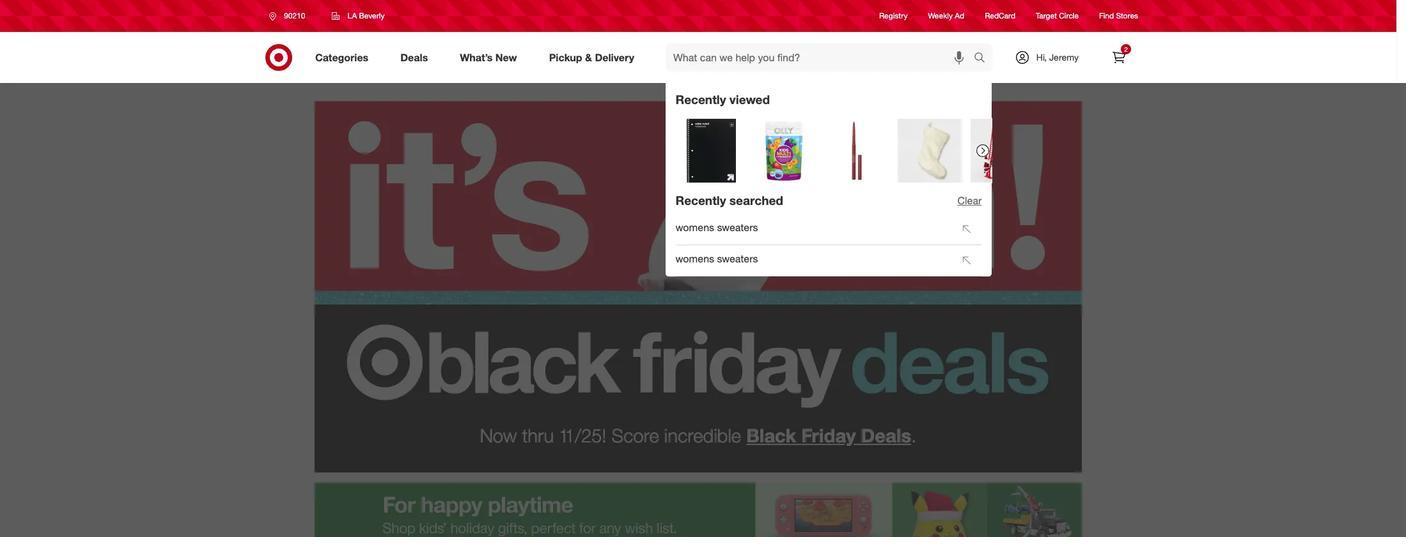 Task type: locate. For each thing, give the bounding box(es) containing it.
what's new link
[[449, 43, 533, 72]]

recently
[[676, 92, 726, 107], [676, 193, 726, 208]]

womens
[[676, 221, 715, 234], [676, 253, 715, 265]]

90210 button
[[261, 4, 319, 27]]

0 vertical spatial sweaters
[[717, 221, 758, 234]]

/25!
[[575, 425, 606, 448]]

la beverly button
[[324, 4, 393, 27]]

large climbing santa decorative christmas figurine red - wondershop&#8482; image
[[971, 119, 1035, 183]]

90210
[[284, 11, 305, 20]]

2 womens sweaters from the top
[[676, 253, 758, 265]]

1 recently from the top
[[676, 92, 726, 107]]

What can we help you find? suggestions appear below search field
[[666, 43, 977, 72]]

friday
[[801, 425, 856, 448]]

womens sweaters for second womens sweaters link from the top of the page
[[676, 253, 758, 265]]

what's
[[460, 51, 493, 64]]

redcard
[[985, 11, 1015, 21]]

1 womens sweaters from the top
[[676, 221, 758, 234]]

advertisement region
[[315, 483, 1082, 538]]

deals left what's
[[400, 51, 428, 64]]

target circle link
[[1036, 11, 1079, 21]]

redcard link
[[985, 11, 1015, 21]]

recently viewed
[[676, 92, 770, 107]]

now
[[480, 425, 517, 448]]

1 vertical spatial womens sweaters link
[[676, 247, 951, 275]]

1 vertical spatial recently
[[676, 193, 726, 208]]

sweaters
[[717, 221, 758, 234], [717, 253, 758, 265]]

2 recently from the top
[[676, 193, 726, 208]]

hi, jeremy
[[1036, 52, 1079, 63]]

target circle
[[1036, 11, 1079, 21]]

deals right friday
[[861, 425, 911, 448]]

weekly ad
[[928, 11, 964, 21]]

incredible
[[664, 425, 741, 448]]

1 womens from the top
[[676, 221, 715, 234]]

1 vertical spatial deals
[[861, 425, 911, 448]]

1 vertical spatial womens
[[676, 253, 715, 265]]

registry link
[[879, 11, 908, 21]]

registry
[[879, 11, 908, 21]]

now thru 11 /25! score incredible black friday deals .
[[480, 425, 917, 448]]

this week only it's on! target black friday deals image
[[315, 83, 1082, 422]]

1 vertical spatial womens sweaters
[[676, 253, 758, 265]]

stores
[[1116, 11, 1138, 21]]

womens sweaters link
[[676, 216, 951, 244], [676, 247, 951, 275]]

black
[[746, 425, 796, 448]]

delivery
[[595, 51, 634, 64]]

weekly
[[928, 11, 953, 21]]

recently down wide ruled 1 subject flexible plastic cover spiral notebook - up & up™ image
[[676, 193, 726, 208]]

recently searched
[[676, 193, 784, 208]]

1 vertical spatial sweaters
[[717, 253, 758, 265]]

0 vertical spatial womens sweaters
[[676, 221, 758, 234]]

deals
[[400, 51, 428, 64], [861, 425, 911, 448]]

0 vertical spatial deals
[[400, 51, 428, 64]]

womens sweaters
[[676, 221, 758, 234], [676, 253, 758, 265]]

weekly ad link
[[928, 11, 964, 21]]

&
[[585, 51, 592, 64]]

ad
[[955, 11, 964, 21]]

0 vertical spatial womens
[[676, 221, 715, 234]]

recently left viewed
[[676, 92, 726, 107]]

score
[[612, 425, 659, 448]]

beverly
[[359, 11, 385, 20]]

categories link
[[304, 43, 384, 72]]

0 vertical spatial recently
[[676, 92, 726, 107]]

0 vertical spatial womens sweaters link
[[676, 216, 951, 244]]

find stores
[[1099, 11, 1138, 21]]



Task type: describe. For each thing, give the bounding box(es) containing it.
clear link
[[958, 194, 982, 207]]

recently for recently searched
[[676, 193, 726, 208]]

jeremy
[[1049, 52, 1079, 63]]

1 sweaters from the top
[[717, 221, 758, 234]]

recently for recently viewed
[[676, 92, 726, 107]]

2 womens from the top
[[676, 253, 715, 265]]

11
[[559, 425, 575, 448]]

2 link
[[1105, 43, 1133, 72]]

1 womens sweaters link from the top
[[676, 216, 951, 244]]

target
[[1036, 11, 1057, 21]]

.
[[911, 425, 917, 448]]

2 sweaters from the top
[[717, 253, 758, 265]]

find
[[1099, 11, 1114, 21]]

olly kids' multivitamin + probiotic gummies - berry punch image
[[752, 119, 816, 183]]

new
[[495, 51, 517, 64]]

2 womens sweaters link from the top
[[676, 247, 951, 275]]

find stores link
[[1099, 11, 1138, 21]]

0 horizontal spatial deals
[[400, 51, 428, 64]]

pickup
[[549, 51, 582, 64]]

pickup & delivery link
[[538, 43, 650, 72]]

la
[[347, 11, 357, 20]]

1 horizontal spatial deals
[[861, 425, 911, 448]]

la beverly
[[347, 11, 385, 20]]

2
[[1124, 45, 1128, 53]]

womens sweaters for 1st womens sweaters link
[[676, 221, 758, 234]]

pickup & delivery
[[549, 51, 634, 64]]

deals link
[[390, 43, 444, 72]]

clear
[[958, 194, 982, 207]]

hi,
[[1036, 52, 1047, 63]]

revlon colorstay lip liner with built in sharpener image
[[825, 119, 889, 183]]

faux fur christmas stocking cream - wondershop&#8482; image
[[898, 119, 962, 183]]

thru
[[522, 425, 554, 448]]

wide ruled 1 subject flexible plastic cover spiral notebook - up & up™ image
[[679, 119, 743, 183]]

what's new
[[460, 51, 517, 64]]

searched
[[730, 193, 784, 208]]

search
[[968, 52, 999, 65]]

circle
[[1059, 11, 1079, 21]]

categories
[[315, 51, 368, 64]]

search button
[[968, 43, 999, 74]]

viewed
[[730, 92, 770, 107]]



Task type: vqa. For each thing, say whether or not it's contained in the screenshot.
miles within LA Glassell Park 4211 Eagle Rock Blvd 6.28 miles
no



